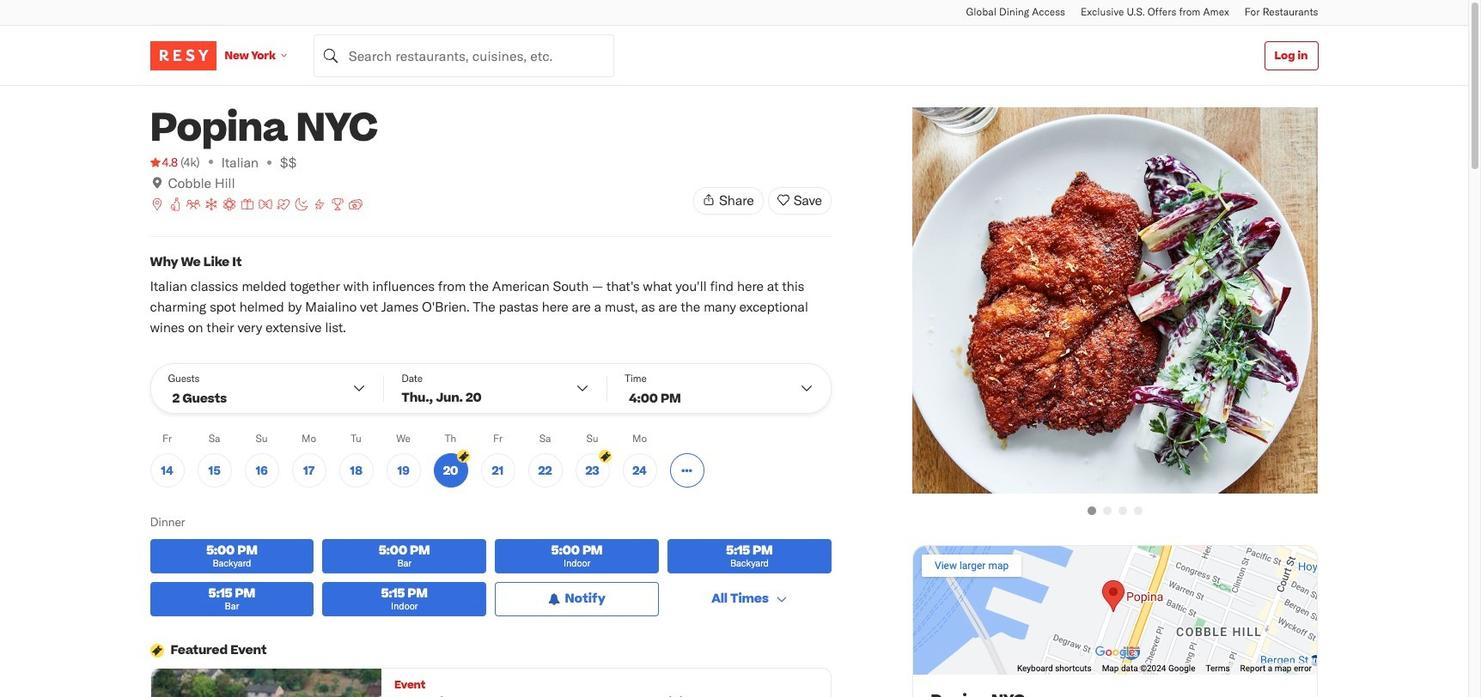 Task type: describe. For each thing, give the bounding box(es) containing it.
june 23, 2024. has event. image
[[598, 450, 611, 463]]

june 20, 2024. selected date. has event. image
[[457, 450, 470, 463]]



Task type: locate. For each thing, give the bounding box(es) containing it.
None field
[[313, 34, 614, 77]]

Search restaurants, cuisines, etc. text field
[[313, 34, 614, 77]]

4.8 out of 5 stars image
[[150, 154, 178, 171]]



Task type: vqa. For each thing, say whether or not it's contained in the screenshot.
4.7 out of 5 stars icon
no



